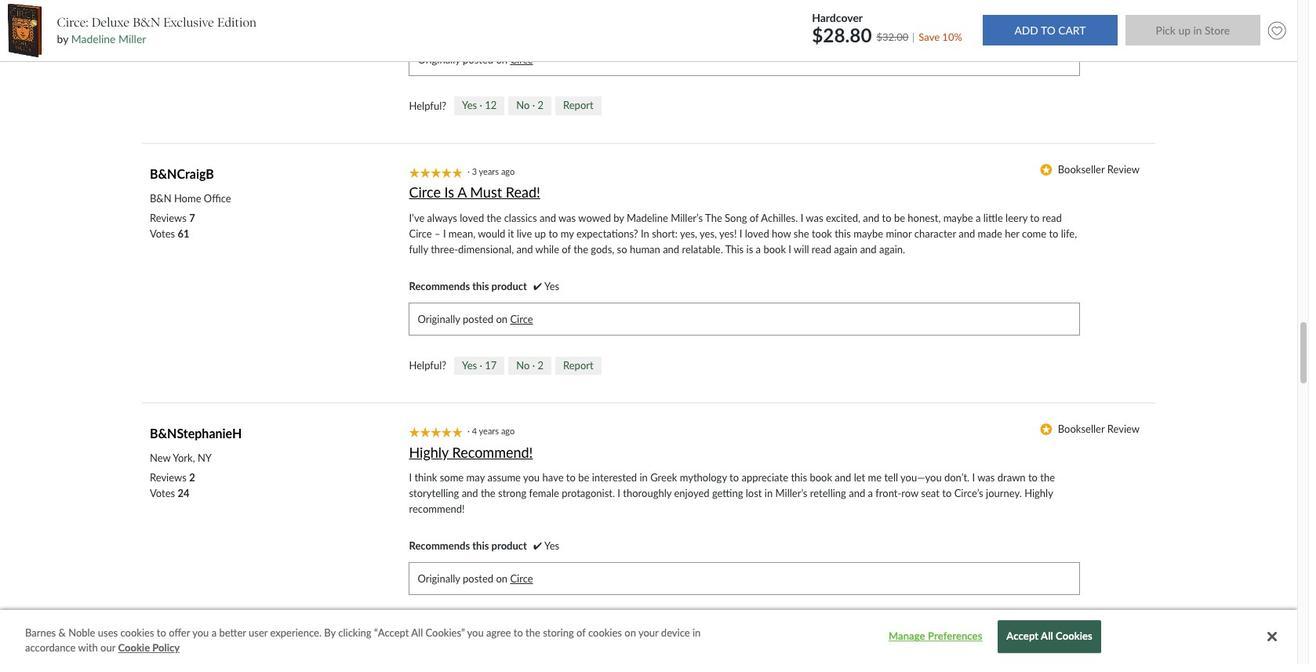 Task type: describe. For each thing, give the bounding box(es) containing it.
better
[[219, 627, 246, 639]]

storing
[[543, 627, 574, 639]]

b&ncraigb
[[150, 166, 214, 181]]

in
[[641, 227, 649, 240]]

and left made
[[959, 227, 975, 240]]

may
[[466, 472, 485, 484]]

yes down while
[[544, 280, 559, 293]]

excited,
[[826, 212, 860, 224]]

1 cookies from the left
[[120, 627, 154, 639]]

all inside the barnes & noble uses cookies to offer you a better user experience. by clicking "accept all cookies" you agree to the storing of cookies on your device in accordance with our
[[411, 627, 423, 639]]

report for highly recommend!
[[563, 619, 594, 631]]

recommends for circe
[[409, 280, 470, 293]]

0 horizontal spatial highly
[[409, 444, 449, 461]]

in inside the barnes & noble uses cookies to offer you a better user experience. by clicking "accept all cookies" you agree to the storing of cookies on your device in accordance with our
[[693, 627, 701, 639]]

and right excited,
[[863, 212, 880, 224]]

up
[[535, 227, 546, 240]]

yes!
[[719, 227, 737, 240]]

product for circe is a must read!
[[492, 280, 527, 293]]

york,
[[173, 452, 195, 465]]

2 horizontal spatial in
[[765, 487, 773, 500]]

&
[[58, 627, 66, 639]]

· 3 years ago
[[467, 166, 519, 176]]

ny
[[198, 452, 212, 465]]

0 horizontal spatial was
[[558, 212, 576, 224]]

on up the 12
[[496, 53, 508, 66]]

honest,
[[908, 212, 941, 224]]

0 horizontal spatial of
[[562, 243, 571, 256]]

save 10%
[[919, 30, 962, 43]]

to right drawn on the bottom right of the page
[[1028, 472, 1038, 484]]

enjoyed
[[674, 487, 710, 500]]

to left life,
[[1049, 227, 1059, 240]]

yes for yes · 16
[[462, 619, 477, 631]]

circe: deluxe b&n exclusive edition image
[[8, 4, 42, 57]]

will
[[794, 243, 809, 256]]

accept
[[1007, 630, 1039, 643]]

a inside the barnes & noble uses cookies to offer you a better user experience. by clicking "accept all cookies" you agree to the storing of cookies on your device in accordance with our
[[212, 627, 217, 639]]

recommends this product ✔ yes for is
[[409, 280, 559, 293]]

bookseller for circe is a must read!
[[1058, 163, 1105, 176]]

classics
[[504, 212, 537, 224]]

cookie
[[118, 642, 150, 655]]

again
[[834, 243, 858, 256]]

a inside i think some may assume you have to be interested in greek mythology to appreciate this book and let me tell you—you don't. i was drawn to the storytelling and the strong female protagonist. i thoroughly enjoyed getting lost in miller's retelling and a front-row seat to circe's journey. highly recommend!
[[868, 487, 873, 500]]

thoroughly
[[623, 487, 672, 500]]

this down may
[[472, 540, 489, 552]]

our
[[100, 642, 115, 655]]

was inside i think some may assume you have to be interested in greek mythology to appreciate this book and let me tell you—you don't. i was drawn to the storytelling and the strong female protagonist. i thoroughly enjoyed getting lost in miller's retelling and a front-row seat to circe's journey. highly recommend!
[[978, 472, 995, 484]]

to right up
[[549, 227, 558, 240]]

and down may
[[462, 487, 478, 500]]

took
[[812, 227, 832, 240]]

retelling
[[810, 487, 846, 500]]

no for circe is a must read!
[[516, 359, 530, 371]]

and left let
[[835, 472, 851, 484]]

a left little
[[976, 212, 981, 224]]

originally for highly
[[418, 573, 460, 586]]

no · 2 for yes · 12
[[516, 99, 544, 112]]

short:
[[652, 227, 678, 240]]

1 horizontal spatial you
[[467, 627, 484, 639]]

row
[[902, 487, 919, 500]]

this
[[725, 243, 744, 256]]

years for recommend!
[[479, 426, 499, 436]]

human
[[630, 243, 660, 256]]

would
[[478, 227, 505, 240]]

1 posted from the top
[[463, 53, 493, 66]]

manage preferences
[[889, 630, 982, 643]]

· left 16
[[480, 619, 482, 631]]

on up the 17
[[496, 313, 508, 326]]

✔ for highly recommend!
[[533, 540, 542, 552]]

2 cookies from the left
[[588, 627, 622, 639]]

1 yes, from the left
[[680, 227, 697, 240]]

and down live
[[517, 243, 533, 256]]

0 vertical spatial maybe
[[943, 212, 973, 224]]

content helpfulness group for highly recommend!
[[409, 616, 601, 635]]

2 yes, from the left
[[700, 227, 717, 240]]

madeline inside circe: deluxe b&n exclusive edition by madeline miller
[[71, 32, 116, 46]]

hardcover
[[812, 11, 863, 24]]

· left the 17
[[480, 359, 482, 371]]

to right have
[[566, 472, 576, 484]]

strong
[[498, 487, 527, 500]]

is inside i've always loved the classics and was wowed by madeline miller's the song of achilles.  i was excited, and to be honest, maybe a little leery to read circe – i mean, would it live up to my expectations?  in short:  yes, yes, yes!  i loved how she took this maybe minor character and made her come to life, fully three-dimensional, and while of the gods, so human and relatable.  this is a book i will read again and again.
[[746, 243, 753, 256]]

user
[[249, 627, 268, 639]]

home
[[174, 192, 201, 205]]

· left 1
[[532, 619, 535, 631]]

tell
[[884, 472, 898, 484]]

b&n inside circe: deluxe b&n exclusive edition by madeline miller
[[133, 15, 160, 30]]

the down may
[[481, 487, 496, 500]]

three-
[[431, 243, 458, 256]]

to up "minor"
[[882, 212, 892, 224]]

on inside the barnes & noble uses cookies to offer you a better user experience. by clicking "accept all cookies" you agree to the storing of cookies on your device in accordance with our
[[625, 627, 636, 639]]

* for circe is a must read!
[[1040, 164, 1053, 176]]

0 vertical spatial loved
[[460, 212, 484, 224]]

list for highly recommend!
[[150, 470, 195, 502]]

madeline miller link
[[71, 32, 146, 46]]

1 originally from the top
[[418, 53, 460, 66]]

no for highly recommend!
[[516, 619, 530, 631]]

device
[[661, 627, 690, 639]]

i right yes!
[[740, 227, 742, 240]]

the
[[705, 212, 722, 224]]

think
[[415, 472, 437, 484]]

to right seat
[[942, 487, 952, 500]]

b&n inside 'b&n home office reviews 7 votes 61'
[[150, 192, 171, 205]]

24
[[178, 487, 190, 500]]

this inside i've always loved the classics and was wowed by madeline miller's the song of achilles.  i was excited, and to be honest, maybe a little leery to read circe – i mean, would it live up to my expectations?  in short:  yes, yes, yes!  i loved how she took this maybe minor character and made her come to life, fully three-dimensional, and while of the gods, so human and relatable.  this is a book i will read again and again.
[[835, 227, 851, 240]]

1 no from the top
[[516, 99, 530, 112]]

front-
[[876, 487, 902, 500]]

policy
[[152, 642, 180, 655]]

cookies
[[1056, 630, 1093, 643]]

· left the 12
[[480, 99, 482, 112]]

experience.
[[270, 627, 322, 639]]

yes · 17
[[462, 359, 497, 371]]

accept all cookies button
[[998, 621, 1101, 654]]

list for circe is a must read!
[[150, 210, 195, 242]]

to up getting
[[730, 472, 739, 484]]

highly inside i think some may assume you have to be interested in greek mythology to appreciate this book and let me tell you—you don't. i was drawn to the storytelling and the strong female protagonist. i thoroughly enjoyed getting lost in miller's retelling and a front-row seat to circe's journey. highly recommend!
[[1025, 487, 1053, 500]]

leery
[[1006, 212, 1028, 224]]

she
[[794, 227, 809, 240]]

achilles.
[[761, 212, 798, 224]]

life,
[[1061, 227, 1077, 240]]

offer
[[169, 627, 190, 639]]

greek
[[650, 472, 677, 484]]

cookie policy
[[118, 642, 180, 655]]

be inside i've always loved the classics and was wowed by madeline miller's the song of achilles.  i was excited, and to be honest, maybe a little leery to read circe – i mean, would it live up to my expectations?  in short:  yes, yes, yes!  i loved how she took this maybe minor character and made her come to life, fully three-dimensional, and while of the gods, so human and relatable.  this is a book i will read again and again.
[[894, 212, 905, 224]]

posted for recommend!
[[463, 573, 493, 586]]

b&nstephanieh
[[150, 426, 242, 441]]

female
[[529, 487, 559, 500]]

yes for yes · 17
[[462, 359, 477, 371]]

reviews for highly
[[150, 472, 187, 484]]

b&n home office reviews 7 votes 61
[[150, 192, 231, 240]]

exclusive
[[163, 15, 214, 30]]

i up she at top right
[[801, 212, 803, 224]]

4
[[472, 426, 477, 436]]

accordance
[[25, 642, 76, 655]]

fully
[[409, 243, 428, 256]]

i've always loved the classics and was wowed by madeline miller's the song of achilles.  i was excited, and to be honest, maybe a little leery to read circe – i mean, would it live up to my expectations?  in short:  yes, yes, yes!  i loved how she took this maybe minor character and made her come to life, fully three-dimensional, and while of the gods, so human and relatable.  this is a book i will read again and again.
[[409, 212, 1077, 256]]

this down dimensional,
[[472, 280, 489, 293]]

a right the this
[[756, 243, 761, 256]]

1 vertical spatial maybe
[[854, 227, 883, 240]]

mythology
[[680, 472, 727, 484]]

by
[[324, 627, 336, 639]]

agree
[[486, 627, 511, 639]]

while
[[535, 243, 559, 256]]

1 vertical spatial read
[[812, 243, 831, 256]]

i left the will
[[789, 243, 791, 256]]

again.
[[879, 243, 905, 256]]

add to wishlist image
[[1264, 18, 1290, 43]]

preferences
[[928, 630, 982, 643]]

$28.80 $32.00
[[812, 23, 909, 46]]

of inside the barnes & noble uses cookies to offer you a better user experience. by clicking "accept all cookies" you agree to the storing of cookies on your device in accordance with our
[[577, 627, 586, 639]]

expectations?
[[577, 227, 638, 240]]

let
[[854, 472, 865, 484]]

new
[[150, 452, 171, 465]]

2 inside new york, ny reviews 2 votes 24
[[189, 472, 195, 484]]

originally posted on circe for is
[[418, 313, 533, 326]]

b&ncraigb button
[[150, 166, 214, 181]]

to up come
[[1030, 212, 1040, 224]]

1 vertical spatial loved
[[745, 227, 769, 240]]

a left must
[[457, 184, 467, 201]]

character
[[914, 227, 956, 240]]

the inside the barnes & noble uses cookies to offer you a better user experience. by clicking "accept all cookies" you agree to the storing of cookies on your device in accordance with our
[[526, 627, 540, 639]]

0 vertical spatial of
[[750, 212, 759, 224]]

minor
[[886, 227, 912, 240]]

don't.
[[944, 472, 970, 484]]

book inside i think some may assume you have to be interested in greek mythology to appreciate this book and let me tell you—you don't. i was drawn to the storytelling and the strong female protagonist. i thoroughly enjoyed getting lost in miller's retelling and a front-row seat to circe's journey. highly recommend!
[[810, 472, 832, 484]]

2 for 17
[[538, 359, 544, 371]]

to up the policy on the left bottom of the page
[[157, 627, 166, 639]]

i right the '–' at top
[[443, 227, 446, 240]]

the down my
[[574, 243, 588, 256]]

originally for circe
[[418, 313, 460, 326]]

book inside i've always loved the classics and was wowed by madeline miller's the song of achilles.  i was excited, and to be honest, maybe a little leery to read circe – i mean, would it live up to my expectations?  in short:  yes, yes, yes!  i loved how she took this maybe minor character and made her come to life, fully three-dimensional, and while of the gods, so human and relatable.  this is a book i will read again and again.
[[764, 243, 786, 256]]

recommends for highly
[[409, 540, 470, 552]]

and down let
[[849, 487, 865, 500]]

your
[[638, 627, 659, 639]]

0 horizontal spatial is
[[444, 184, 454, 201]]



Task type: vqa. For each thing, say whether or not it's contained in the screenshot.
1
yes



Task type: locate. For each thing, give the bounding box(es) containing it.
16
[[485, 619, 497, 631]]

1 vertical spatial madeline
[[627, 212, 668, 224]]

was up circe's
[[978, 472, 995, 484]]

posted
[[463, 53, 493, 66], [463, 313, 493, 326], [463, 573, 493, 586]]

bookseller
[[1058, 163, 1105, 176], [1058, 423, 1105, 436]]

12
[[485, 99, 497, 112]]

deluxe
[[92, 15, 130, 30]]

1 no · 2 from the top
[[516, 99, 544, 112]]

by inside circe: deluxe b&n exclusive edition by madeline miller
[[57, 32, 68, 46]]

loved up mean,
[[460, 212, 484, 224]]

no · 2
[[516, 99, 544, 112], [516, 359, 544, 371]]

recommends down three- in the top of the page
[[409, 280, 470, 293]]

2 vertical spatial posted
[[463, 573, 493, 586]]

3 originally from the top
[[418, 573, 460, 586]]

1 vertical spatial miller's
[[775, 487, 808, 500]]

1 vertical spatial ✔
[[533, 540, 542, 552]]

assume
[[487, 472, 521, 484]]

1 recommends this product ✔ yes from the top
[[409, 280, 559, 293]]

0 vertical spatial *
[[1040, 164, 1053, 176]]

3 circe link from the top
[[510, 573, 533, 586]]

wowed
[[578, 212, 611, 224]]

0 vertical spatial by
[[57, 32, 68, 46]]

"accept
[[374, 627, 409, 639]]

3 posted from the top
[[463, 573, 493, 586]]

2 vertical spatial circe link
[[510, 573, 533, 586]]

posted up yes · 17
[[463, 313, 493, 326]]

2 report from the top
[[563, 359, 594, 371]]

1 horizontal spatial read
[[1042, 212, 1062, 224]]

votes inside new york, ny reviews 2 votes 24
[[150, 487, 175, 500]]

interested
[[592, 472, 637, 484]]

1 vertical spatial circe link
[[510, 313, 533, 326]]

* bookseller review for highly recommend!
[[1040, 423, 1140, 436]]

1 helpful? from the top
[[409, 100, 446, 112]]

this
[[835, 227, 851, 240], [472, 280, 489, 293], [791, 472, 807, 484], [472, 540, 489, 552]]

0 horizontal spatial read
[[812, 243, 831, 256]]

no · 2 for yes · 17
[[516, 359, 544, 371]]

3
[[472, 166, 477, 176]]

2 vertical spatial in
[[693, 627, 701, 639]]

2 right the 12
[[538, 99, 544, 112]]

1 originally posted on circe from the top
[[418, 53, 533, 66]]

1 reviews from the top
[[150, 212, 187, 224]]

* for highly recommend!
[[1040, 424, 1053, 436]]

0 vertical spatial posted
[[463, 53, 493, 66]]

2 report button from the top
[[555, 357, 601, 375]]

3 content helpfulness group from the top
[[409, 616, 601, 635]]

gods,
[[591, 243, 614, 256]]

2 list from the top
[[150, 470, 195, 502]]

to right agree
[[514, 627, 523, 639]]

* bookseller review
[[1040, 163, 1140, 176], [1040, 423, 1140, 436]]

highly recommend!
[[409, 444, 533, 461]]

1 vertical spatial of
[[562, 243, 571, 256]]

1 vertical spatial be
[[578, 472, 589, 484]]

manage
[[889, 630, 925, 643]]

ago for circe is a must read!
[[501, 166, 515, 176]]

review for circe is a must read!
[[1107, 163, 1140, 176]]

circe inside i've always loved the classics and was wowed by madeline miller's the song of achilles.  i was excited, and to be honest, maybe a little leery to read circe – i mean, would it live up to my expectations?  in short:  yes, yes, yes!  i loved how she took this maybe minor character and made her come to life, fully three-dimensional, and while of the gods, so human and relatable.  this is a book i will read again and again.
[[409, 227, 432, 240]]

you inside i think some may assume you have to be interested in greek mythology to appreciate this book and let me tell you—you don't. i was drawn to the storytelling and the strong female protagonist. i thoroughly enjoyed getting lost in miller's retelling and a front-row seat to circe's journey. highly recommend!
[[523, 472, 540, 484]]

no · 2 right the 12
[[516, 99, 544, 112]]

0 vertical spatial miller's
[[671, 212, 703, 224]]

0 horizontal spatial loved
[[460, 212, 484, 224]]

1 horizontal spatial be
[[894, 212, 905, 224]]

recommends this product ✔ yes
[[409, 280, 559, 293], [409, 540, 559, 552]]

2 vertical spatial helpful?
[[409, 619, 446, 632]]

0 vertical spatial recommends this product ✔ yes
[[409, 280, 559, 293]]

was
[[558, 212, 576, 224], [806, 212, 823, 224], [978, 472, 995, 484]]

storytelling
[[409, 487, 459, 500]]

how
[[772, 227, 791, 240]]

barnes & noble uses cookies to offer you a better user experience. by clicking "accept all cookies" you agree to the storing of cookies on your device in accordance with our
[[25, 627, 701, 655]]

read down the took
[[812, 243, 831, 256]]

recommend! down · 4 years ago
[[452, 444, 533, 461]]

i up circe's
[[972, 472, 975, 484]]

1 vertical spatial list
[[150, 470, 195, 502]]

you—you
[[901, 472, 942, 484]]

clicking
[[338, 627, 371, 639]]

1 * from the top
[[1040, 164, 1053, 176]]

2 originally from the top
[[418, 313, 460, 326]]

1 vertical spatial content helpfulness group
[[409, 356, 601, 375]]

0 horizontal spatial yes,
[[680, 227, 697, 240]]

on left your
[[625, 627, 636, 639]]

2 content helpfulness group from the top
[[409, 356, 601, 375]]

product
[[492, 280, 527, 293], [492, 540, 527, 552]]

reviews down new
[[150, 472, 187, 484]]

0 vertical spatial book
[[764, 243, 786, 256]]

1 votes from the top
[[150, 227, 175, 240]]

0 vertical spatial years
[[479, 166, 499, 176]]

2 reviews from the top
[[150, 472, 187, 484]]

yes for yes · 12
[[462, 99, 477, 112]]

votes inside 'b&n home office reviews 7 votes 61'
[[150, 227, 175, 240]]

in up thoroughly
[[640, 472, 648, 484]]

to
[[882, 212, 892, 224], [1030, 212, 1040, 224], [549, 227, 558, 240], [1049, 227, 1059, 240], [566, 472, 576, 484], [730, 472, 739, 484], [1028, 472, 1038, 484], [942, 487, 952, 500], [157, 627, 166, 639], [514, 627, 523, 639]]

1 vertical spatial *
[[1040, 424, 1053, 436]]

no left 1
[[516, 619, 530, 631]]

1 years from the top
[[479, 166, 499, 176]]

1 vertical spatial no
[[516, 359, 530, 371]]

yes, down "the"
[[700, 227, 717, 240]]

lost
[[746, 487, 762, 500]]

yes · 16
[[462, 619, 497, 631]]

b&n
[[133, 15, 160, 30], [150, 192, 171, 205]]

b&n left home
[[150, 192, 171, 205]]

a down me
[[868, 487, 873, 500]]

madeline up the in
[[627, 212, 668, 224]]

0 horizontal spatial all
[[411, 627, 423, 639]]

list down york,
[[150, 470, 195, 502]]

1 vertical spatial no · 2
[[516, 359, 544, 371]]

2 horizontal spatial you
[[523, 472, 540, 484]]

circe's
[[954, 487, 983, 500]]

2 up 24
[[189, 472, 195, 484]]

· 4 years ago
[[467, 426, 519, 436]]

this right appreciate
[[791, 472, 807, 484]]

1 horizontal spatial of
[[577, 627, 586, 639]]

review
[[1107, 163, 1140, 176], [1107, 423, 1140, 436]]

be inside i think some may assume you have to be interested in greek mythology to appreciate this book and let me tell you—you don't. i was drawn to the storytelling and the strong female protagonist. i thoroughly enjoyed getting lost in miller's retelling and a front-row seat to circe's journey. highly recommend!
[[578, 472, 589, 484]]

1 ✔ from the top
[[533, 280, 542, 293]]

cookies"
[[426, 627, 465, 639]]

1 vertical spatial recommends this product ✔ yes
[[409, 540, 559, 552]]

1 vertical spatial book
[[810, 472, 832, 484]]

posted up the yes · 16
[[463, 573, 493, 586]]

you left 16
[[467, 627, 484, 639]]

* bookseller review for circe is a must read!
[[1040, 163, 1140, 176]]

1 vertical spatial review
[[1107, 423, 1140, 436]]

by inside i've always loved the classics and was wowed by madeline miller's the song of achilles.  i was excited, and to be honest, maybe a little leery to read circe – i mean, would it live up to my expectations?  in short:  yes, yes, yes!  i loved how she took this maybe minor character and made her come to life, fully three-dimensional, and while of the gods, so human and relatable.  this is a book i will read again and again.
[[614, 212, 624, 224]]

votes for highly recommend!
[[150, 487, 175, 500]]

the up would
[[487, 212, 502, 224]]

miller's down appreciate
[[775, 487, 808, 500]]

recommend! down storytelling in the bottom of the page
[[409, 503, 465, 516]]

yes left the 12
[[462, 99, 477, 112]]

1 horizontal spatial highly
[[1025, 487, 1053, 500]]

helpful? left yes · 17
[[409, 360, 446, 372]]

little
[[983, 212, 1003, 224]]

2 helpful? from the top
[[409, 360, 446, 372]]

votes for circe is a must read!
[[150, 227, 175, 240]]

all right "accept
[[411, 627, 423, 639]]

in right device
[[693, 627, 701, 639]]

· right the 12
[[532, 99, 535, 112]]

a left better
[[212, 627, 217, 639]]

1 recommends from the top
[[409, 280, 470, 293]]

17
[[485, 359, 497, 371]]

recommends this product ✔ yes for recommend!
[[409, 540, 559, 552]]

1 horizontal spatial was
[[806, 212, 823, 224]]

product down "strong"
[[492, 540, 527, 552]]

0 vertical spatial originally posted on circe
[[418, 53, 533, 66]]

1 horizontal spatial all
[[1041, 630, 1053, 643]]

0 vertical spatial review
[[1107, 163, 1140, 176]]

votes left 24
[[150, 487, 175, 500]]

1 vertical spatial product
[[492, 540, 527, 552]]

0 horizontal spatial cookies
[[120, 627, 154, 639]]

posted up yes · 12 on the left top of page
[[463, 53, 493, 66]]

helpful? for circe
[[409, 360, 446, 372]]

0 vertical spatial report button
[[555, 97, 601, 115]]

of down my
[[562, 243, 571, 256]]

2 vertical spatial 2
[[189, 472, 195, 484]]

report
[[563, 99, 594, 112], [563, 359, 594, 371], [563, 619, 594, 631]]

this inside i think some may assume you have to be interested in greek mythology to appreciate this book and let me tell you—you don't. i was drawn to the storytelling and the strong female protagonist. i thoroughly enjoyed getting lost in miller's retelling and a front-row seat to circe's journey. highly recommend!
[[791, 472, 807, 484]]

· right the 17
[[532, 359, 535, 371]]

miller's left "the"
[[671, 212, 703, 224]]

report for circe is a must read!
[[563, 359, 594, 371]]

2 vertical spatial of
[[577, 627, 586, 639]]

miller's
[[671, 212, 703, 224], [775, 487, 808, 500]]

recommend!
[[452, 444, 533, 461], [409, 503, 465, 516]]

0 vertical spatial * bookseller review
[[1040, 163, 1140, 176]]

all right accept
[[1041, 630, 1053, 643]]

report button for circe is a must read!
[[555, 357, 601, 375]]

yes down female
[[544, 540, 559, 552]]

review for highly recommend!
[[1107, 423, 1140, 436]]

be up "minor"
[[894, 212, 905, 224]]

2 right the 17
[[538, 359, 544, 371]]

1 * bookseller review from the top
[[1040, 163, 1140, 176]]

circe link
[[510, 53, 533, 66], [510, 313, 533, 326], [510, 573, 533, 586]]

1 horizontal spatial cookies
[[588, 627, 622, 639]]

getting
[[712, 487, 743, 500]]

be up protagonist.
[[578, 472, 589, 484]]

–
[[435, 227, 441, 240]]

votes left 61
[[150, 227, 175, 240]]

2 horizontal spatial was
[[978, 472, 995, 484]]

0 vertical spatial product
[[492, 280, 527, 293]]

1 horizontal spatial miller's
[[775, 487, 808, 500]]

✔ down while
[[533, 280, 542, 293]]

product down dimensional,
[[492, 280, 527, 293]]

accept all cookies
[[1007, 630, 1093, 643]]

report button for highly recommend!
[[555, 616, 601, 635]]

list down home
[[150, 210, 195, 242]]

yes
[[462, 99, 477, 112], [544, 280, 559, 293], [462, 359, 477, 371], [544, 540, 559, 552], [462, 619, 477, 631]]

3 helpful? from the top
[[409, 619, 446, 632]]

2 * bookseller review from the top
[[1040, 423, 1140, 436]]

2 ago from the top
[[501, 426, 515, 436]]

and down short:
[[663, 243, 679, 256]]

privacy alert dialog
[[0, 610, 1297, 664]]

highly down drawn on the bottom right of the page
[[1025, 487, 1053, 500]]

2 circe link from the top
[[510, 313, 533, 326]]

2 no · 2 from the top
[[516, 359, 544, 371]]

by up expectations?
[[614, 212, 624, 224]]

1
[[538, 619, 544, 631]]

1 horizontal spatial loved
[[745, 227, 769, 240]]

1 list from the top
[[150, 210, 195, 242]]

years for is
[[479, 166, 499, 176]]

0 vertical spatial bookseller
[[1058, 163, 1105, 176]]

1 circe link from the top
[[510, 53, 533, 66]]

0 vertical spatial no
[[516, 99, 530, 112]]

seat
[[921, 487, 940, 500]]

2 vertical spatial report button
[[555, 616, 601, 635]]

was up my
[[558, 212, 576, 224]]

2 recommends this product ✔ yes from the top
[[409, 540, 559, 552]]

song
[[725, 212, 747, 224]]

2 bookseller from the top
[[1058, 423, 1105, 436]]

no right the 17
[[516, 359, 530, 371]]

you up female
[[523, 472, 540, 484]]

0 vertical spatial reviews
[[150, 212, 187, 224]]

the left "storing"
[[526, 627, 540, 639]]

helpful? right "accept
[[409, 619, 446, 632]]

0 vertical spatial be
[[894, 212, 905, 224]]

no · 2 right the 17
[[516, 359, 544, 371]]

1 ago from the top
[[501, 166, 515, 176]]

0 vertical spatial no · 2
[[516, 99, 544, 112]]

ago for highly recommend!
[[501, 426, 515, 436]]

3 report from the top
[[563, 619, 594, 631]]

1 vertical spatial ago
[[501, 426, 515, 436]]

1 report button from the top
[[555, 97, 601, 115]]

1 vertical spatial helpful?
[[409, 360, 446, 372]]

2 recommends from the top
[[409, 540, 470, 552]]

$32.00
[[877, 30, 909, 43]]

originally posted on circe up yes · 17
[[418, 313, 533, 326]]

1 report from the top
[[563, 99, 594, 112]]

1 vertical spatial 2
[[538, 359, 544, 371]]

1 vertical spatial recommend!
[[409, 503, 465, 516]]

with
[[78, 642, 98, 655]]

2 * from the top
[[1040, 424, 1053, 436]]

no · 1
[[516, 619, 544, 631]]

this down excited,
[[835, 227, 851, 240]]

yes left the 17
[[462, 359, 477, 371]]

dimensional,
[[458, 243, 514, 256]]

0 vertical spatial recommend!
[[452, 444, 533, 461]]

i've
[[409, 212, 425, 224]]

all inside accept all cookies button
[[1041, 630, 1053, 643]]

2 ✔ from the top
[[533, 540, 542, 552]]

bookseller for highly recommend!
[[1058, 423, 1105, 436]]

made
[[978, 227, 1002, 240]]

new york, ny reviews 2 votes 24
[[150, 452, 212, 500]]

1 bookseller from the top
[[1058, 163, 1105, 176]]

2 no from the top
[[516, 359, 530, 371]]

report button
[[555, 97, 601, 115], [555, 357, 601, 375], [555, 616, 601, 635]]

3 no from the top
[[516, 619, 530, 631]]

maybe
[[943, 212, 973, 224], [854, 227, 883, 240]]

0 vertical spatial helpful?
[[409, 100, 446, 112]]

2 originally posted on circe from the top
[[418, 313, 533, 326]]

journey.
[[986, 487, 1022, 500]]

1 product from the top
[[492, 280, 527, 293]]

2 vertical spatial originally
[[418, 573, 460, 586]]

read!
[[506, 184, 540, 201]]

2 for 12
[[538, 99, 544, 112]]

1 horizontal spatial is
[[746, 243, 753, 256]]

loved
[[460, 212, 484, 224], [745, 227, 769, 240]]

was up the took
[[806, 212, 823, 224]]

2
[[538, 99, 544, 112], [538, 359, 544, 371], [189, 472, 195, 484]]

always
[[427, 212, 457, 224]]

✔
[[533, 280, 542, 293], [533, 540, 542, 552]]

circe link for highly recommend!
[[510, 573, 533, 586]]

madeline inside i've always loved the classics and was wowed by madeline miller's the song of achilles.  i was excited, and to be honest, maybe a little leery to read circe – i mean, would it live up to my expectations?  in short:  yes, yes, yes!  i loved how she took this maybe minor character and made her come to life, fully three-dimensional, and while of the gods, so human and relatable.  this is a book i will read again and again.
[[627, 212, 668, 224]]

no
[[516, 99, 530, 112], [516, 359, 530, 371], [516, 619, 530, 631]]

· left the "3"
[[467, 166, 470, 176]]

list
[[150, 210, 195, 242], [150, 470, 195, 502]]

0 horizontal spatial miller's
[[671, 212, 703, 224]]

helpful? for highly
[[409, 619, 446, 632]]

1 vertical spatial report button
[[555, 357, 601, 375]]

2 review from the top
[[1107, 423, 1140, 436]]

· left 4
[[467, 426, 470, 436]]

1 vertical spatial report
[[563, 359, 594, 371]]

product for highly recommend!
[[492, 540, 527, 552]]

book up retelling
[[810, 472, 832, 484]]

years right 4
[[479, 426, 499, 436]]

0 vertical spatial originally
[[418, 53, 460, 66]]

reviews
[[150, 212, 187, 224], [150, 472, 187, 484]]

✔ for circe is a must read!
[[533, 280, 542, 293]]

1 horizontal spatial by
[[614, 212, 624, 224]]

circe
[[510, 53, 533, 66], [409, 184, 441, 201], [409, 227, 432, 240], [510, 313, 533, 326], [510, 573, 533, 586]]

1 vertical spatial * bookseller review
[[1040, 423, 1140, 436]]

circe link for circe is a must read!
[[510, 313, 533, 326]]

originally posted on circe for recommend!
[[418, 573, 533, 586]]

3 report button from the top
[[555, 616, 601, 635]]

1 vertical spatial years
[[479, 426, 499, 436]]

edition
[[217, 15, 256, 30]]

content helpfulness group for circe is a must read!
[[409, 356, 601, 375]]

1 vertical spatial recommends
[[409, 540, 470, 552]]

2 years from the top
[[479, 426, 499, 436]]

2 horizontal spatial of
[[750, 212, 759, 224]]

is up always
[[444, 184, 454, 201]]

2 product from the top
[[492, 540, 527, 552]]

appreciate
[[742, 472, 788, 484]]

1 vertical spatial is
[[746, 243, 753, 256]]

originally posted on circe up yes · 12 on the left top of page
[[418, 53, 533, 66]]

on up 16
[[496, 573, 508, 586]]

reviews inside new york, ny reviews 2 votes 24
[[150, 472, 187, 484]]

1 review from the top
[[1107, 163, 1140, 176]]

3 originally posted on circe from the top
[[418, 573, 533, 586]]

reviews for circe
[[150, 212, 187, 224]]

1 horizontal spatial book
[[810, 472, 832, 484]]

1 vertical spatial originally posted on circe
[[418, 313, 533, 326]]

loved left "how"
[[745, 227, 769, 240]]

0 vertical spatial madeline
[[71, 32, 116, 46]]

helpful? left yes · 12 on the left top of page
[[409, 100, 446, 112]]

i down the interested
[[618, 487, 620, 500]]

content helpfulness group
[[409, 96, 601, 115], [409, 356, 601, 375], [409, 616, 601, 635]]

0 horizontal spatial in
[[640, 472, 648, 484]]

2 posted from the top
[[463, 313, 493, 326]]

and right again
[[860, 243, 877, 256]]

yes left 16
[[462, 619, 477, 631]]

0 vertical spatial in
[[640, 472, 648, 484]]

yes · 12
[[462, 99, 497, 112]]

0 horizontal spatial book
[[764, 243, 786, 256]]

0 horizontal spatial be
[[578, 472, 589, 484]]

miller's inside i think some may assume you have to be interested in greek mythology to appreciate this book and let me tell you—you don't. i was drawn to the storytelling and the strong female protagonist. i thoroughly enjoyed getting lost in miller's retelling and a front-row seat to circe's journey. highly recommend!
[[775, 487, 808, 500]]

miller
[[118, 32, 146, 46]]

1 horizontal spatial in
[[693, 627, 701, 639]]

highly up think
[[409, 444, 449, 461]]

on
[[496, 53, 508, 66], [496, 313, 508, 326], [496, 573, 508, 586], [625, 627, 636, 639]]

the right drawn on the bottom right of the page
[[1040, 472, 1055, 484]]

i left think
[[409, 472, 412, 484]]

recommend! inside i think some may assume you have to be interested in greek mythology to appreciate this book and let me tell you—you don't. i was drawn to the storytelling and the strong female protagonist. i thoroughly enjoyed getting lost in miller's retelling and a front-row seat to circe's journey. highly recommend!
[[409, 503, 465, 516]]

1 vertical spatial reviews
[[150, 472, 187, 484]]

by
[[57, 32, 68, 46], [614, 212, 624, 224]]

1 content helpfulness group from the top
[[409, 96, 601, 115]]

circe:
[[57, 15, 88, 30]]

must
[[470, 184, 502, 201]]

ago
[[501, 166, 515, 176], [501, 426, 515, 436]]

miller's inside i've always loved the classics and was wowed by madeline miller's the song of achilles.  i was excited, and to be honest, maybe a little leery to read circe – i mean, would it live up to my expectations?  in short:  yes, yes, yes!  i loved how she took this maybe minor character and made her come to life, fully three-dimensional, and while of the gods, so human and relatable.  this is a book i will read again and again.
[[671, 212, 703, 224]]

posted for is
[[463, 313, 493, 326]]

maybe up again
[[854, 227, 883, 240]]

book
[[764, 243, 786, 256], [810, 472, 832, 484]]

2 votes from the top
[[150, 487, 175, 500]]

0 vertical spatial ✔
[[533, 280, 542, 293]]

and up up
[[540, 212, 556, 224]]

0 vertical spatial votes
[[150, 227, 175, 240]]

0 horizontal spatial you
[[192, 627, 209, 639]]

read up life,
[[1042, 212, 1062, 224]]

0 vertical spatial ago
[[501, 166, 515, 176]]

None submit
[[983, 15, 1118, 46], [1125, 15, 1261, 46], [983, 15, 1118, 46], [1125, 15, 1261, 46]]

✔ down female
[[533, 540, 542, 552]]

office
[[204, 192, 231, 205]]

reviews inside 'b&n home office reviews 7 votes 61'
[[150, 212, 187, 224]]

0 horizontal spatial by
[[57, 32, 68, 46]]

is right the this
[[746, 243, 753, 256]]

1 vertical spatial posted
[[463, 313, 493, 326]]



